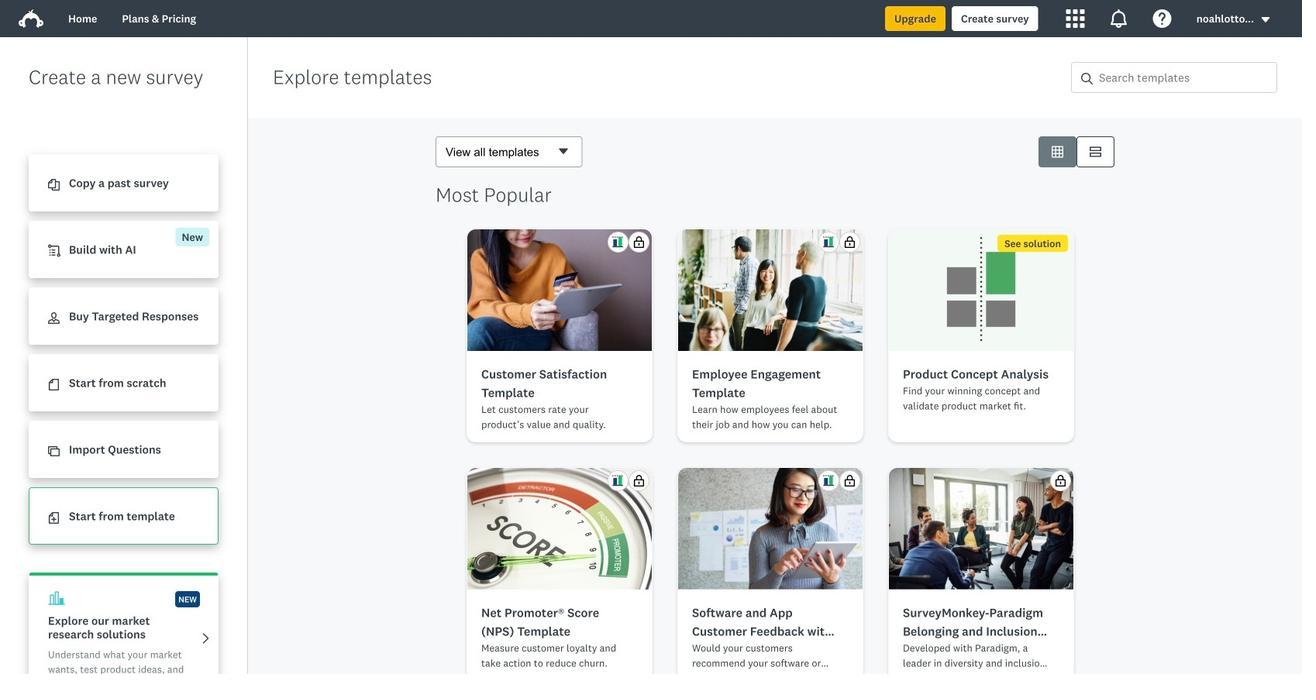 Task type: vqa. For each thing, say whether or not it's contained in the screenshot.
CHEVRONLEFT image
no



Task type: describe. For each thing, give the bounding box(es) containing it.
Search templates field
[[1093, 63, 1277, 92]]

lock image for employee engagement template image at the right
[[844, 236, 856, 248]]

user image
[[48, 313, 60, 324]]

document image
[[48, 379, 60, 391]]

grid image
[[1052, 146, 1063, 158]]

clone image
[[48, 446, 60, 458]]

textboxmultiple image
[[1090, 146, 1101, 158]]

2 brand logo image from the top
[[19, 9, 43, 28]]

employee engagement template image
[[678, 229, 863, 351]]

documentclone image
[[48, 179, 60, 191]]

lock image for "software and app customer feedback with nps®" image
[[844, 475, 856, 487]]

lock image for customer satisfaction template image
[[633, 236, 645, 248]]

software and app customer feedback with nps® image
[[678, 468, 863, 590]]

product concept analysis image
[[889, 229, 1074, 351]]



Task type: locate. For each thing, give the bounding box(es) containing it.
chevronright image
[[200, 633, 212, 645]]

lock image
[[844, 236, 856, 248], [844, 475, 856, 487], [1055, 475, 1067, 487]]

lock image
[[633, 236, 645, 248], [633, 475, 645, 487]]

help icon image
[[1153, 9, 1172, 28]]

surveymonkey-paradigm belonging and inclusion template image
[[889, 468, 1074, 590]]

notification center icon image
[[1110, 9, 1128, 28]]

2 lock image from the top
[[633, 475, 645, 487]]

0 vertical spatial lock image
[[633, 236, 645, 248]]

search image
[[1081, 73, 1093, 84]]

documentplus image
[[48, 513, 60, 524]]

lock image for net promoter® score (nps) template image
[[633, 475, 645, 487]]

net promoter® score (nps) template image
[[467, 468, 652, 590]]

products icon image
[[1066, 9, 1085, 28], [1066, 9, 1085, 28]]

brand logo image
[[19, 6, 43, 31], [19, 9, 43, 28]]

1 lock image from the top
[[633, 236, 645, 248]]

customer satisfaction template image
[[467, 229, 652, 351]]

1 vertical spatial lock image
[[633, 475, 645, 487]]

1 brand logo image from the top
[[19, 6, 43, 31]]

dropdown arrow icon image
[[1260, 14, 1271, 25], [1262, 17, 1270, 22]]



